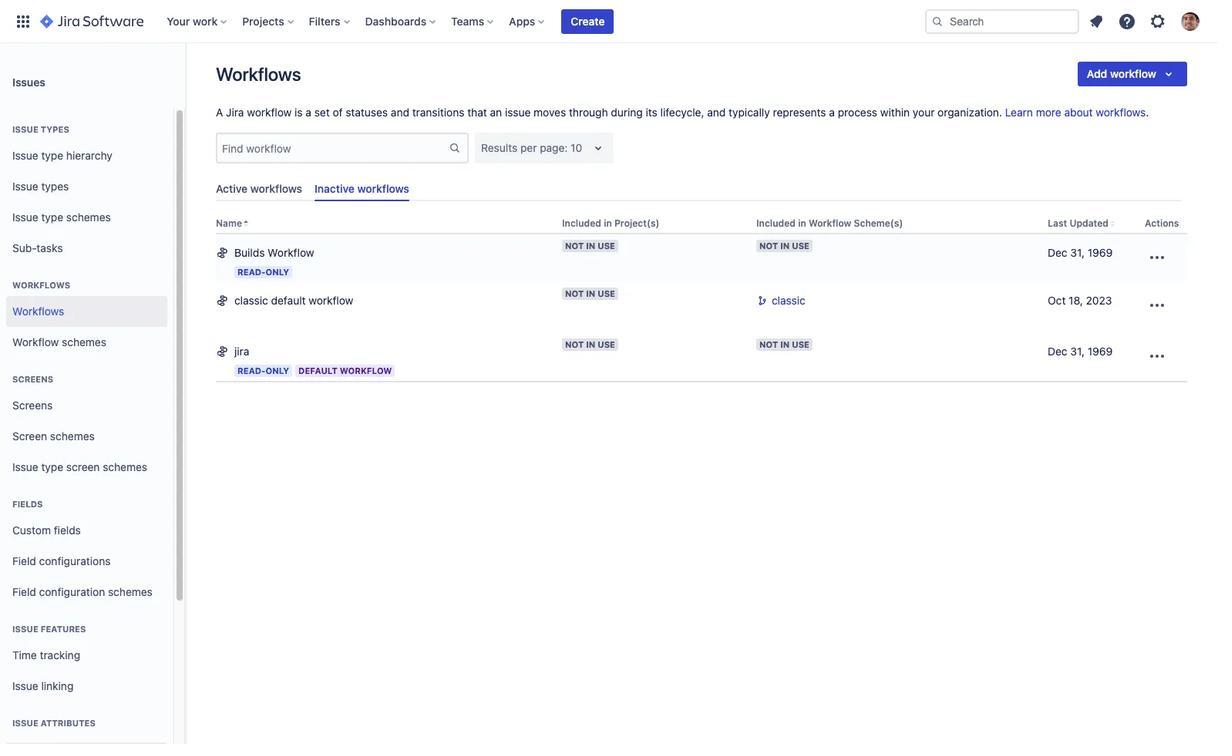 Task type: describe. For each thing, give the bounding box(es) containing it.
create
[[571, 14, 605, 27]]

of
[[333, 106, 343, 119]]

schemes inside workflows group
[[62, 335, 106, 348]]

field configurations
[[12, 554, 111, 567]]

inactive
[[315, 182, 355, 195]]

typically
[[729, 106, 770, 119]]

issue features
[[12, 624, 86, 634]]

hierarchy
[[66, 149, 112, 162]]

issue type schemes
[[12, 210, 111, 223]]

workflow image
[[216, 293, 228, 307]]

custom fields
[[12, 523, 81, 536]]

in for builds workflow
[[586, 241, 596, 251]]

notifications image
[[1087, 12, 1106, 30]]

use for classic default workflow
[[598, 289, 615, 299]]

project(s)
[[615, 218, 660, 229]]

teams
[[451, 14, 484, 27]]

issue types group
[[6, 108, 167, 268]]

not for builds workflow
[[565, 241, 584, 251]]

projects button
[[238, 9, 300, 34]]

in for classic default workflow
[[586, 289, 596, 299]]

workflow inside dropdown button
[[1110, 67, 1157, 80]]

in for jira
[[586, 340, 596, 350]]

issue for issue attributes
[[12, 718, 38, 728]]

organization.
[[938, 106, 1002, 119]]

default
[[271, 294, 306, 307]]

filters
[[309, 14, 341, 27]]

down icon image
[[1160, 65, 1178, 83]]

fields
[[54, 523, 81, 536]]

scheme image
[[757, 293, 769, 307]]

about
[[1065, 106, 1093, 119]]

within
[[880, 106, 910, 119]]

during
[[611, 106, 643, 119]]

1969 for jira
[[1088, 345, 1113, 358]]

screen
[[66, 460, 100, 473]]

2023
[[1086, 294, 1112, 307]]

time tracking
[[12, 648, 80, 661]]

process
[[838, 106, 878, 119]]

Results per page: 10 text field
[[483, 140, 486, 156]]

issue attributes
[[12, 718, 96, 728]]

jira
[[234, 345, 249, 358]]

1 only from the top
[[266, 267, 289, 277]]

your
[[167, 14, 190, 27]]

add
[[1087, 67, 1108, 80]]

more
[[1036, 106, 1062, 119]]

workflow inside group
[[12, 335, 59, 348]]

your
[[913, 106, 935, 119]]

workflow image for builds workflow
[[216, 245, 228, 259]]

fields
[[12, 499, 43, 509]]

time
[[12, 648, 37, 661]]

issue for issue type screen schemes
[[12, 460, 38, 473]]

screens group
[[6, 358, 167, 487]]

transitions
[[412, 106, 465, 119]]

teams button
[[447, 9, 500, 34]]

workflows group
[[6, 264, 167, 362]]

issue for issue types
[[12, 179, 38, 192]]

apps
[[509, 14, 535, 27]]

configuration
[[39, 585, 105, 598]]

set
[[314, 106, 330, 119]]

type for hierarchy
[[41, 149, 63, 162]]

fields group
[[6, 483, 167, 612]]

not in use dec 31, 1969 for builds workflow
[[760, 241, 1113, 259]]

time tracking link
[[6, 640, 167, 671]]

2 read-only from the top
[[238, 366, 289, 376]]

name button
[[216, 218, 242, 229]]

represents
[[773, 106, 826, 119]]

sub-tasks
[[12, 241, 63, 254]]

settings image
[[1149, 12, 1168, 30]]

banner containing your work
[[0, 0, 1218, 43]]

workflow image for jira
[[216, 344, 228, 358]]

search image
[[932, 15, 944, 27]]

not in use for workflow
[[565, 241, 615, 251]]

type for schemes
[[41, 210, 63, 223]]

31, for builds workflow
[[1071, 246, 1085, 259]]

in for workflow
[[798, 218, 806, 229]]

dashboards button
[[361, 9, 442, 34]]

workflows link
[[6, 296, 167, 327]]

builds workflow
[[234, 246, 314, 259]]

is
[[295, 106, 303, 119]]

an
[[490, 106, 502, 119]]

updated
[[1070, 218, 1109, 229]]

features
[[41, 624, 86, 634]]

types
[[41, 179, 69, 192]]

screen schemes link
[[6, 421, 167, 452]]

types
[[41, 124, 69, 134]]

workflows for active workflows
[[250, 182, 302, 195]]

tab list containing active workflows
[[210, 176, 1188, 201]]

schemes inside fields group
[[108, 585, 153, 598]]

actions image for builds workflow
[[1148, 249, 1167, 267]]

issue for issue type schemes
[[12, 210, 38, 223]]

1 read-only from the top
[[238, 267, 289, 277]]

issues
[[12, 75, 45, 88]]

field configuration schemes
[[12, 585, 153, 598]]

issue type hierarchy link
[[6, 140, 167, 171]]

workflow right builds
[[268, 246, 314, 259]]

use for jira
[[598, 340, 615, 350]]

your profile and settings image
[[1181, 12, 1200, 30]]

issue types link
[[6, 171, 167, 202]]

workflows for inactive workflows
[[358, 182, 409, 195]]

last updated button
[[1048, 218, 1109, 229]]

active workflows
[[216, 182, 302, 195]]

custom
[[12, 523, 51, 536]]

workflow for a jira workflow is a set of statuses and transitions that an issue moves through during its lifecycle, and typically represents a process within your organization. learn more about workflows .
[[247, 106, 292, 119]]

sub-tasks link
[[6, 233, 167, 264]]

2 only from the top
[[266, 366, 289, 376]]

included in project(s)
[[562, 218, 660, 229]]

statuses
[[346, 106, 388, 119]]

page:
[[540, 141, 568, 154]]

results
[[481, 141, 518, 154]]

18,
[[1069, 294, 1083, 307]]

add workflow button
[[1078, 62, 1188, 86]]

add workflow
[[1087, 67, 1157, 80]]

learn more about workflows link
[[1005, 106, 1146, 119]]

type for screen
[[41, 460, 63, 473]]

issue type hierarchy
[[12, 149, 112, 162]]

dashboards
[[365, 14, 427, 27]]

sidebar navigation image
[[168, 62, 202, 93]]

actions
[[1145, 218, 1179, 229]]

issue types
[[12, 179, 69, 192]]



Task type: vqa. For each thing, say whether or not it's contained in the screenshot.
Dec associated with Builds Workflow
yes



Task type: locate. For each thing, give the bounding box(es) containing it.
3 issue from the top
[[12, 179, 38, 192]]

1 1969 from the top
[[1088, 246, 1113, 259]]

read- down jira
[[238, 366, 266, 376]]

1 vertical spatial workflow
[[247, 106, 292, 119]]

31, down last updated
[[1071, 246, 1085, 259]]

1 horizontal spatial classic
[[772, 294, 806, 307]]

a right is
[[306, 106, 312, 119]]

7 issue from the top
[[12, 679, 38, 692]]

screens link
[[6, 390, 167, 421]]

3 not in use from the top
[[565, 340, 615, 350]]

actions image down "actions"
[[1148, 249, 1167, 267]]

1 vertical spatial actions image
[[1148, 347, 1167, 366]]

issue down "time"
[[12, 679, 38, 692]]

create button
[[562, 9, 614, 34]]

1969 for builds workflow
[[1088, 246, 1113, 259]]

read-
[[238, 267, 266, 277], [238, 366, 266, 376]]

issue for issue linking
[[12, 679, 38, 692]]

dec for jira
[[1048, 345, 1068, 358]]

read-only
[[238, 267, 289, 277], [238, 366, 289, 376]]

1 and from the left
[[391, 106, 409, 119]]

workflow
[[809, 218, 852, 229], [268, 246, 314, 259], [12, 335, 59, 348], [340, 366, 392, 376]]

0 vertical spatial workflow
[[1110, 67, 1157, 80]]

not for jira
[[565, 340, 584, 350]]

default
[[298, 366, 338, 376]]

builds
[[234, 246, 265, 259]]

issue linking link
[[6, 671, 167, 702]]

workflow left down icon
[[1110, 67, 1157, 80]]

screens for screens group
[[12, 374, 53, 384]]

1 not in use from the top
[[565, 241, 615, 251]]

oct
[[1048, 294, 1066, 307]]

and right statuses
[[391, 106, 409, 119]]

1 dec from the top
[[1048, 246, 1068, 259]]

not in use dec 31, 1969 for jira
[[760, 340, 1113, 358]]

and left typically on the top of the page
[[707, 106, 726, 119]]

workflow schemes link
[[6, 327, 167, 358]]

2 workflow image from the top
[[216, 344, 228, 358]]

1 vertical spatial dec
[[1048, 345, 1068, 358]]

learn
[[1005, 106, 1033, 119]]

workflows right inactive
[[358, 182, 409, 195]]

not for classic default workflow
[[565, 289, 584, 299]]

1 horizontal spatial in
[[798, 218, 806, 229]]

workflows up jira
[[216, 63, 301, 85]]

issue up sub-
[[12, 210, 38, 223]]

read- down builds
[[238, 267, 266, 277]]

1 horizontal spatial workflow
[[309, 294, 353, 307]]

linking
[[41, 679, 74, 692]]

oct 18, 2023
[[1048, 294, 1112, 307]]

6 issue from the top
[[12, 624, 38, 634]]

classic for classic default workflow
[[234, 294, 268, 307]]

default workflow
[[298, 366, 392, 376]]

31,
[[1071, 246, 1085, 259], [1071, 345, 1085, 358]]

schemes up issue type screen schemes
[[50, 429, 95, 442]]

workflow image
[[216, 245, 228, 259], [216, 344, 228, 358]]

primary element
[[9, 0, 925, 43]]

4 issue from the top
[[12, 210, 38, 223]]

1 not in use dec 31, 1969 from the top
[[760, 241, 1113, 259]]

sub-
[[12, 241, 37, 254]]

workflows for workflows group
[[12, 280, 70, 290]]

2 issue from the top
[[12, 149, 38, 162]]

issue down the issue types
[[12, 149, 38, 162]]

workflows down sub-tasks
[[12, 280, 70, 290]]

in
[[604, 218, 612, 229], [798, 218, 806, 229]]

included for included in workflow scheme(s)
[[757, 218, 796, 229]]

screens up screen at the bottom
[[12, 398, 53, 411]]

2 not in use dec 31, 1969 from the top
[[760, 340, 1113, 358]]

0 vertical spatial actions image
[[1148, 249, 1167, 267]]

1 vertical spatial not in use dec 31, 1969
[[760, 340, 1113, 358]]

0 horizontal spatial included
[[562, 218, 601, 229]]

workflow left scheme(s)
[[809, 218, 852, 229]]

1 horizontal spatial workflows
[[358, 182, 409, 195]]

workflows for workflows link
[[12, 304, 64, 317]]

issue down screen at the bottom
[[12, 460, 38, 473]]

name
[[216, 218, 242, 229]]

workflow
[[1110, 67, 1157, 80], [247, 106, 292, 119], [309, 294, 353, 307]]

actions image for jira
[[1148, 347, 1167, 366]]

3 type from the top
[[41, 460, 63, 473]]

0 vertical spatial dec
[[1048, 246, 1068, 259]]

schemes down workflows link
[[62, 335, 106, 348]]

banner
[[0, 0, 1218, 43]]

type up tasks
[[41, 210, 63, 223]]

issue type schemes link
[[6, 202, 167, 233]]

actions image
[[1148, 249, 1167, 267], [1148, 347, 1167, 366]]

only
[[266, 267, 289, 277], [266, 366, 289, 376]]

lifecycle,
[[661, 106, 704, 119]]

type inside screens group
[[41, 460, 63, 473]]

included
[[562, 218, 601, 229], [757, 218, 796, 229]]

your work button
[[162, 9, 233, 34]]

moves
[[534, 106, 566, 119]]

issue inside 'link'
[[12, 210, 38, 223]]

open image
[[589, 139, 608, 157]]

0 vertical spatial read-only
[[238, 267, 289, 277]]

.
[[1146, 106, 1149, 119]]

0 horizontal spatial in
[[604, 218, 612, 229]]

1 vertical spatial type
[[41, 210, 63, 223]]

not in use dec 31, 1969
[[760, 241, 1113, 259], [760, 340, 1113, 358]]

workflow for classic default workflow
[[309, 294, 353, 307]]

1 vertical spatial read-
[[238, 366, 266, 376]]

1 workflow image from the top
[[216, 245, 228, 259]]

issue left "types"
[[12, 179, 38, 192]]

1 vertical spatial only
[[266, 366, 289, 376]]

1969 down 2023
[[1088, 345, 1113, 358]]

2 actions image from the top
[[1148, 347, 1167, 366]]

issue features group
[[6, 608, 167, 706]]

1 actions image from the top
[[1148, 249, 1167, 267]]

dec down oct
[[1048, 345, 1068, 358]]

help image
[[1118, 12, 1137, 30]]

workflow left is
[[247, 106, 292, 119]]

0 vertical spatial not in use dec 31, 1969
[[760, 241, 1113, 259]]

0 vertical spatial workflow image
[[216, 245, 228, 259]]

screens inside 'link'
[[12, 398, 53, 411]]

dec for builds workflow
[[1048, 246, 1068, 259]]

tab list
[[210, 176, 1188, 201]]

1 screens from the top
[[12, 374, 53, 384]]

0 vertical spatial not in use
[[565, 241, 615, 251]]

classic right workflow image
[[234, 294, 268, 307]]

use for builds workflow
[[598, 241, 615, 251]]

2 in from the left
[[798, 218, 806, 229]]

1 issue from the top
[[12, 124, 38, 134]]

2 1969 from the top
[[1088, 345, 1113, 358]]

issue
[[505, 106, 531, 119]]

Find workflow text field
[[217, 137, 449, 159]]

issue for issue types
[[12, 124, 38, 134]]

issue type screen schemes link
[[6, 452, 167, 483]]

type down types in the top left of the page
[[41, 149, 63, 162]]

only left default
[[266, 366, 289, 376]]

workflow down workflows link
[[12, 335, 59, 348]]

1 type from the top
[[41, 149, 63, 162]]

only down the builds workflow at the top of page
[[266, 267, 289, 277]]

workflows down add workflow
[[1096, 106, 1146, 119]]

1 horizontal spatial included
[[757, 218, 796, 229]]

2 vertical spatial not in use
[[565, 340, 615, 350]]

1 31, from the top
[[1071, 246, 1085, 259]]

filters button
[[304, 9, 356, 34]]

1 read- from the top
[[238, 267, 266, 277]]

a jira workflow is a set of statuses and transitions that an issue moves through during its lifecycle, and typically represents a process within your organization. learn more about workflows .
[[216, 106, 1149, 119]]

in
[[586, 241, 596, 251], [781, 241, 790, 251], [586, 289, 596, 299], [586, 340, 596, 350], [781, 340, 790, 350]]

10
[[571, 141, 582, 154]]

in left "project(s)"
[[604, 218, 612, 229]]

appswitcher icon image
[[14, 12, 32, 30]]

1 vertical spatial not in use
[[565, 289, 615, 299]]

2 dec from the top
[[1048, 345, 1068, 358]]

31, for jira
[[1071, 345, 1085, 358]]

included for included in project(s)
[[562, 218, 601, 229]]

issue
[[12, 124, 38, 134], [12, 149, 38, 162], [12, 179, 38, 192], [12, 210, 38, 223], [12, 460, 38, 473], [12, 624, 38, 634], [12, 679, 38, 692], [12, 718, 38, 728]]

0 vertical spatial only
[[266, 267, 289, 277]]

2 read- from the top
[[238, 366, 266, 376]]

classic right scheme icon at the top of page
[[772, 294, 806, 307]]

workflow image left builds
[[216, 245, 228, 259]]

issue inside "link"
[[12, 679, 38, 692]]

issue type screen schemes
[[12, 460, 147, 473]]

type left screen
[[41, 460, 63, 473]]

not
[[565, 241, 584, 251], [760, 241, 778, 251], [565, 289, 584, 299], [565, 340, 584, 350], [760, 340, 778, 350]]

issue for issue type hierarchy
[[12, 149, 38, 162]]

a
[[306, 106, 312, 119], [829, 106, 835, 119]]

workflows right active
[[250, 182, 302, 195]]

1 included from the left
[[562, 218, 601, 229]]

2 vertical spatial type
[[41, 460, 63, 473]]

classic default workflow
[[234, 294, 353, 307]]

2 vertical spatial workflow
[[309, 294, 353, 307]]

last updated
[[1048, 218, 1109, 229]]

0 horizontal spatial workflow
[[247, 106, 292, 119]]

5 issue from the top
[[12, 460, 38, 473]]

scheme(s)
[[854, 218, 903, 229]]

tracking
[[40, 648, 80, 661]]

2 type from the top
[[41, 210, 63, 223]]

actions image down actions icon
[[1148, 347, 1167, 366]]

not in use for default
[[565, 289, 615, 299]]

issue types
[[12, 124, 69, 134]]

2 vertical spatial workflows
[[12, 304, 64, 317]]

workflow image left jira
[[216, 344, 228, 358]]

schemes inside 'link'
[[66, 210, 111, 223]]

actions image
[[1148, 296, 1167, 315]]

read-only down jira
[[238, 366, 289, 376]]

included in workflow scheme(s)
[[757, 218, 903, 229]]

1 a from the left
[[306, 106, 312, 119]]

configurations
[[39, 554, 111, 567]]

2 screens from the top
[[12, 398, 53, 411]]

issue down issue linking
[[12, 718, 38, 728]]

0 horizontal spatial classic
[[234, 294, 268, 307]]

workflows up workflow schemes
[[12, 304, 64, 317]]

attributes
[[41, 718, 96, 728]]

read-only down the builds workflow at the top of page
[[238, 267, 289, 277]]

0 horizontal spatial workflows
[[250, 182, 302, 195]]

1 vertical spatial workflows
[[12, 280, 70, 290]]

workflow schemes
[[12, 335, 106, 348]]

in left scheme(s)
[[798, 218, 806, 229]]

1 vertical spatial 1969
[[1088, 345, 1113, 358]]

1 in from the left
[[604, 218, 612, 229]]

schemes down field configurations link
[[108, 585, 153, 598]]

in for project(s)
[[604, 218, 612, 229]]

issue inside screens group
[[12, 460, 38, 473]]

last
[[1048, 218, 1067, 229]]

2 field from the top
[[12, 585, 36, 598]]

issue for issue features
[[12, 624, 38, 634]]

2 not in use from the top
[[565, 289, 615, 299]]

work
[[193, 14, 218, 27]]

0 vertical spatial workflows
[[216, 63, 301, 85]]

8 issue from the top
[[12, 718, 38, 728]]

field for field configuration schemes
[[12, 585, 36, 598]]

screen schemes
[[12, 429, 95, 442]]

type inside 'link'
[[41, 210, 63, 223]]

31, down 18,
[[1071, 345, 1085, 358]]

dec down last
[[1048, 246, 1068, 259]]

2 included from the left
[[757, 218, 796, 229]]

1 field from the top
[[12, 554, 36, 567]]

0 vertical spatial field
[[12, 554, 36, 567]]

0 vertical spatial read-
[[238, 267, 266, 277]]

1 classic from the left
[[234, 294, 268, 307]]

screens
[[12, 374, 53, 384], [12, 398, 53, 411]]

type
[[41, 149, 63, 162], [41, 210, 63, 223], [41, 460, 63, 473]]

dec
[[1048, 246, 1068, 259], [1048, 345, 1068, 358]]

1 horizontal spatial and
[[707, 106, 726, 119]]

field up issue features
[[12, 585, 36, 598]]

0 vertical spatial type
[[41, 149, 63, 162]]

2 31, from the top
[[1071, 345, 1085, 358]]

1 vertical spatial field
[[12, 585, 36, 598]]

2 horizontal spatial workflows
[[1096, 106, 1146, 119]]

field down custom
[[12, 554, 36, 567]]

jira
[[226, 106, 244, 119]]

your work
[[167, 14, 218, 27]]

0 vertical spatial 1969
[[1088, 246, 1113, 259]]

0 vertical spatial screens
[[12, 374, 53, 384]]

projects
[[242, 14, 284, 27]]

1969 down updated
[[1088, 246, 1113, 259]]

0 horizontal spatial a
[[306, 106, 312, 119]]

0 horizontal spatial and
[[391, 106, 409, 119]]

schemes right screen
[[103, 460, 147, 473]]

2 and from the left
[[707, 106, 726, 119]]

classic for classic
[[772, 294, 806, 307]]

0 vertical spatial 31,
[[1071, 246, 1085, 259]]

1 vertical spatial screens
[[12, 398, 53, 411]]

2 classic from the left
[[772, 294, 806, 307]]

1 vertical spatial workflow image
[[216, 344, 228, 358]]

field for field configurations
[[12, 554, 36, 567]]

its
[[646, 106, 658, 119]]

issue up "time"
[[12, 624, 38, 634]]

a
[[216, 106, 223, 119]]

tasks
[[37, 241, 63, 254]]

issue left types in the top left of the page
[[12, 124, 38, 134]]

1 horizontal spatial a
[[829, 106, 835, 119]]

apps button
[[504, 9, 551, 34]]

field configuration schemes link
[[6, 577, 167, 608]]

1 vertical spatial 31,
[[1071, 345, 1085, 358]]

1 vertical spatial read-only
[[238, 366, 289, 376]]

screens down workflow schemes
[[12, 374, 53, 384]]

workflow right default
[[340, 366, 392, 376]]

2 a from the left
[[829, 106, 835, 119]]

workflow right "default" at the left of the page
[[309, 294, 353, 307]]

jira software image
[[40, 12, 144, 30], [40, 12, 144, 30]]

2 horizontal spatial workflow
[[1110, 67, 1157, 80]]

schemes down issue types link on the left top
[[66, 210, 111, 223]]

a left process
[[829, 106, 835, 119]]

per
[[521, 141, 537, 154]]

Search field
[[925, 9, 1080, 34]]

screens for screens 'link'
[[12, 398, 53, 411]]



